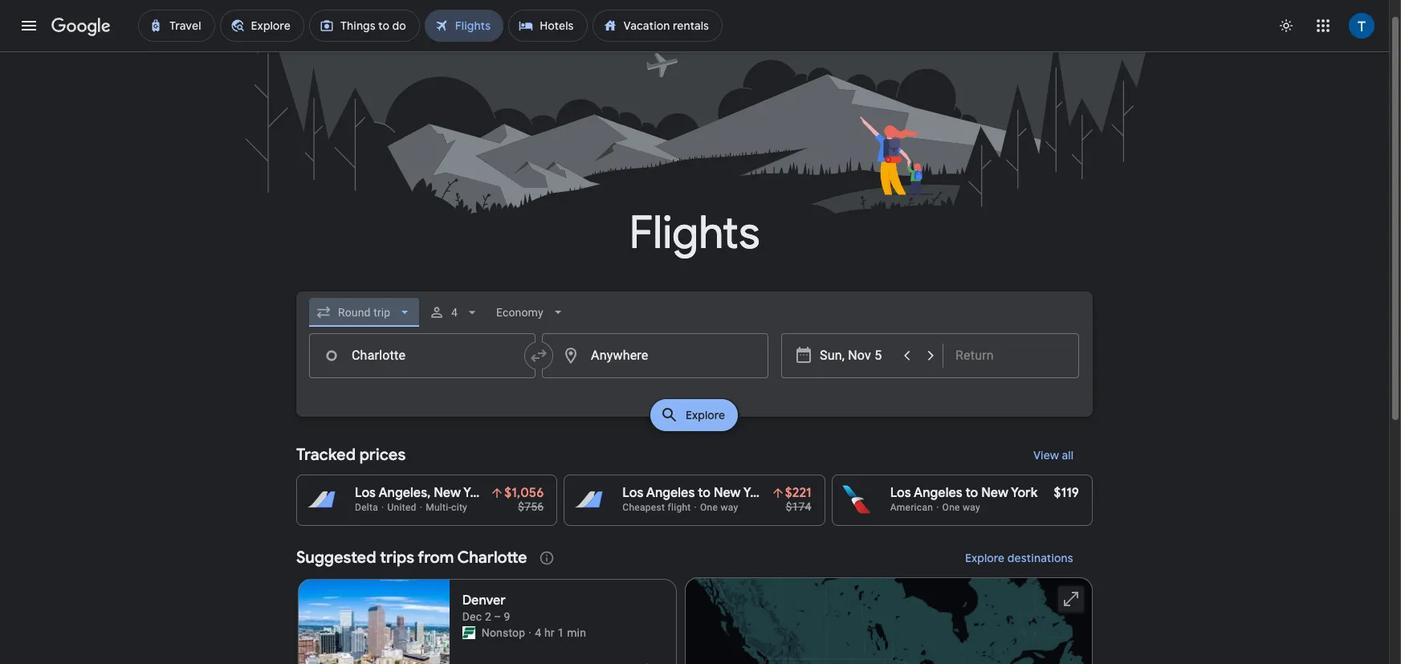 Task type: locate. For each thing, give the bounding box(es) containing it.
prices
[[360, 445, 406, 465]]

1 new from the left
[[434, 485, 461, 501]]

explore
[[686, 408, 726, 423], [966, 551, 1005, 566]]

explore destinations
[[966, 551, 1074, 566]]

1 horizontal spatial way
[[963, 502, 981, 513]]

1 los from the left
[[355, 485, 376, 501]]

Return text field
[[956, 334, 1067, 378]]

 image
[[694, 502, 697, 513], [529, 625, 532, 641]]

1 horizontal spatial newark
[[789, 485, 836, 501]]

newark right or
[[789, 485, 836, 501]]

to for los angeles to new york or newark
[[698, 485, 711, 501]]

explore left the destinations
[[966, 551, 1005, 566]]

2 newark from the left
[[789, 485, 836, 501]]

1 horizontal spatial 4
[[535, 627, 542, 639]]

1 angeles from the left
[[646, 485, 695, 501]]

4 inside suggested trips from charlotte region
[[535, 627, 542, 639]]

seattle
[[557, 485, 600, 501]]

one way down los angeles to new york
[[943, 502, 981, 513]]

0 horizontal spatial one way
[[700, 502, 739, 513]]

None field
[[309, 298, 420, 327], [490, 298, 573, 327], [309, 298, 420, 327], [490, 298, 573, 327]]

explore up tracked prices region
[[686, 408, 726, 423]]

angeles
[[646, 485, 695, 501], [914, 485, 963, 501]]

cheapest
[[623, 502, 665, 513]]

2 new from the left
[[714, 485, 741, 501]]

new up explore destinations
[[982, 485, 1009, 501]]

all
[[1062, 448, 1074, 463]]

0 horizontal spatial new
[[434, 485, 461, 501]]

york left "$119" 'text box'
[[1011, 485, 1038, 501]]

3 new from the left
[[982, 485, 1009, 501]]

newark
[[497, 485, 543, 501], [789, 485, 836, 501]]

1 to from the left
[[698, 485, 711, 501]]

to
[[698, 485, 711, 501], [966, 485, 979, 501]]

0 horizontal spatial to
[[698, 485, 711, 501]]

1
[[558, 627, 564, 639]]

1 horizontal spatial york
[[1011, 485, 1038, 501]]

1 horizontal spatial  image
[[694, 502, 697, 513]]

1 horizontal spatial new
[[714, 485, 741, 501]]

one way down the los angeles to new york or newark
[[700, 502, 739, 513]]

Flight search field
[[284, 292, 1106, 436]]

explore button
[[651, 399, 739, 431]]

1 horizontal spatial one way
[[943, 502, 981, 513]]

0 horizontal spatial explore
[[686, 408, 726, 423]]

 image left hr
[[529, 625, 532, 641]]

min
[[567, 627, 587, 639]]

1 vertical spatial explore
[[966, 551, 1005, 566]]

&
[[546, 485, 554, 501]]

0 horizontal spatial  image
[[529, 625, 532, 641]]

tracked prices
[[296, 445, 406, 465]]

one down the los angeles to new york or newark
[[700, 502, 718, 513]]

new up multi-city
[[434, 485, 461, 501]]

angeles up 'american'
[[914, 485, 963, 501]]

0 horizontal spatial one
[[700, 502, 718, 513]]

1 horizontal spatial los
[[623, 485, 644, 501]]

los for los angeles to new york
[[891, 485, 911, 501]]

0 horizontal spatial angeles
[[646, 485, 695, 501]]

2 york from the left
[[1011, 485, 1038, 501]]

multi-city
[[426, 502, 468, 513]]

0 horizontal spatial newark
[[497, 485, 543, 501]]

2 los from the left
[[623, 485, 644, 501]]

york left or
[[744, 485, 770, 501]]

explore for explore destinations
[[966, 551, 1005, 566]]

1 newark from the left
[[497, 485, 543, 501]]

0 vertical spatial 4
[[452, 306, 458, 319]]

los
[[355, 485, 376, 501], [623, 485, 644, 501], [891, 485, 911, 501]]

from
[[418, 548, 454, 568]]

1 one from the left
[[700, 502, 718, 513]]

angeles for los angeles to new york or newark
[[646, 485, 695, 501]]

2 one way from the left
[[943, 502, 981, 513]]

new for los angeles to new york or newark
[[714, 485, 741, 501]]

$1,056
[[505, 485, 544, 501]]

explore inside 'button'
[[966, 551, 1005, 566]]

None text field
[[542, 333, 769, 378]]

1 york from the left
[[744, 485, 770, 501]]

3 los from the left
[[891, 485, 911, 501]]

2 way from the left
[[963, 502, 981, 513]]

way down the los angeles to new york or newark
[[721, 502, 739, 513]]

2 horizontal spatial new
[[982, 485, 1009, 501]]

los up 'american'
[[891, 485, 911, 501]]

new left or
[[714, 485, 741, 501]]

change appearance image
[[1268, 6, 1306, 45]]

los up cheapest
[[623, 485, 644, 501]]

4
[[452, 306, 458, 319], [535, 627, 542, 639]]

 image right flight at the left bottom of the page
[[694, 502, 697, 513]]

4 inside popup button
[[452, 306, 458, 319]]

0 vertical spatial explore
[[686, 408, 726, 423]]

1 horizontal spatial angeles
[[914, 485, 963, 501]]

0 vertical spatial  image
[[694, 502, 697, 513]]

york
[[744, 485, 770, 501], [1011, 485, 1038, 501]]

Departure text field
[[820, 334, 894, 378]]

0 horizontal spatial los
[[355, 485, 376, 501]]

1 horizontal spatial to
[[966, 485, 979, 501]]

flight
[[668, 502, 691, 513]]

charlotte
[[458, 548, 527, 568]]

4 hr 1 min
[[535, 627, 587, 639]]

one way
[[700, 502, 739, 513], [943, 502, 981, 513]]

denver dec 2 – 9
[[462, 593, 511, 623]]

way
[[721, 502, 739, 513], [963, 502, 981, 513]]

1 horizontal spatial explore
[[966, 551, 1005, 566]]

suggested
[[296, 548, 376, 568]]

tracked
[[296, 445, 356, 465]]

newark left &
[[497, 485, 543, 501]]

york,
[[464, 485, 494, 501]]

2 horizontal spatial los
[[891, 485, 911, 501]]

way down los angeles to new york
[[963, 502, 981, 513]]

 image
[[420, 502, 423, 513]]

1 horizontal spatial one
[[943, 502, 961, 513]]

0 horizontal spatial york
[[744, 485, 770, 501]]

59 US dollars text field
[[644, 662, 664, 664]]

denver
[[462, 593, 506, 609]]

los up 'delta'
[[355, 485, 376, 501]]

1 vertical spatial 4
[[535, 627, 542, 639]]

main menu image
[[19, 16, 39, 35]]

None text field
[[309, 333, 536, 378]]

view
[[1034, 448, 1059, 463]]

new
[[434, 485, 461, 501], [714, 485, 741, 501], [982, 485, 1009, 501]]

2 angeles from the left
[[914, 485, 963, 501]]

explore inside button
[[686, 408, 726, 423]]

one down los angeles to new york
[[943, 502, 961, 513]]

explore destinations button
[[946, 539, 1093, 578]]

multi-
[[426, 502, 452, 513]]

angeles up flight at the left bottom of the page
[[646, 485, 695, 501]]

0 horizontal spatial 4
[[452, 306, 458, 319]]

2 – 9
[[485, 610, 511, 623]]

2 to from the left
[[966, 485, 979, 501]]

tracked prices region
[[296, 436, 1093, 526]]

one
[[700, 502, 718, 513], [943, 502, 961, 513]]

0 horizontal spatial way
[[721, 502, 739, 513]]

221 US dollars text field
[[785, 485, 812, 501]]

american
[[891, 502, 934, 513]]



Task type: describe. For each thing, give the bounding box(es) containing it.
to for los angeles to new york
[[966, 485, 979, 501]]

los for los angeles, new york, newark & seattle
[[355, 485, 376, 501]]

explore for explore
[[686, 408, 726, 423]]

york for los angeles to new york or newark
[[744, 485, 770, 501]]

nonstop
[[482, 627, 526, 639]]

delta
[[355, 502, 378, 513]]

los angeles, new york, newark & seattle
[[355, 485, 600, 501]]

suggested trips from charlotte region
[[296, 539, 1093, 664]]

new for los angeles to new york
[[982, 485, 1009, 501]]

flights
[[629, 205, 760, 262]]

$119
[[1054, 485, 1080, 501]]

174 US dollars text field
[[786, 500, 812, 513]]

$221
[[785, 485, 812, 501]]

angeles for los angeles to new york
[[914, 485, 963, 501]]

trips
[[380, 548, 414, 568]]

dec
[[462, 610, 482, 623]]

$174
[[786, 500, 812, 513]]

view all
[[1034, 448, 1074, 463]]

city
[[452, 502, 468, 513]]

frontier image
[[462, 627, 475, 639]]

4 for 4
[[452, 306, 458, 319]]

cheapest flight
[[623, 502, 691, 513]]

hr
[[545, 627, 555, 639]]

angeles,
[[379, 485, 431, 501]]

york for los angeles to new york
[[1011, 485, 1038, 501]]

or
[[773, 485, 786, 501]]

4 button
[[423, 293, 487, 332]]

1 one way from the left
[[700, 502, 739, 513]]

2 one from the left
[[943, 502, 961, 513]]

suggested trips from charlotte
[[296, 548, 527, 568]]

1 vertical spatial  image
[[529, 625, 532, 641]]

 image inside tracked prices region
[[420, 502, 423, 513]]

1 way from the left
[[721, 502, 739, 513]]

4 for 4 hr 1 min
[[535, 627, 542, 639]]

united
[[388, 502, 417, 513]]

1056 US dollars text field
[[505, 485, 544, 501]]

los angeles to new york or newark
[[623, 485, 836, 501]]

destinations
[[1008, 551, 1074, 566]]

756 US dollars text field
[[518, 500, 544, 513]]

los for los angeles to new york or newark
[[623, 485, 644, 501]]

119 US dollars text field
[[1054, 485, 1080, 501]]

$756
[[518, 500, 544, 513]]

los angeles to new york
[[891, 485, 1038, 501]]

 image inside tracked prices region
[[694, 502, 697, 513]]



Task type: vqa. For each thing, say whether or not it's contained in the screenshot.
Suggested trips from Charlotte REGION
yes



